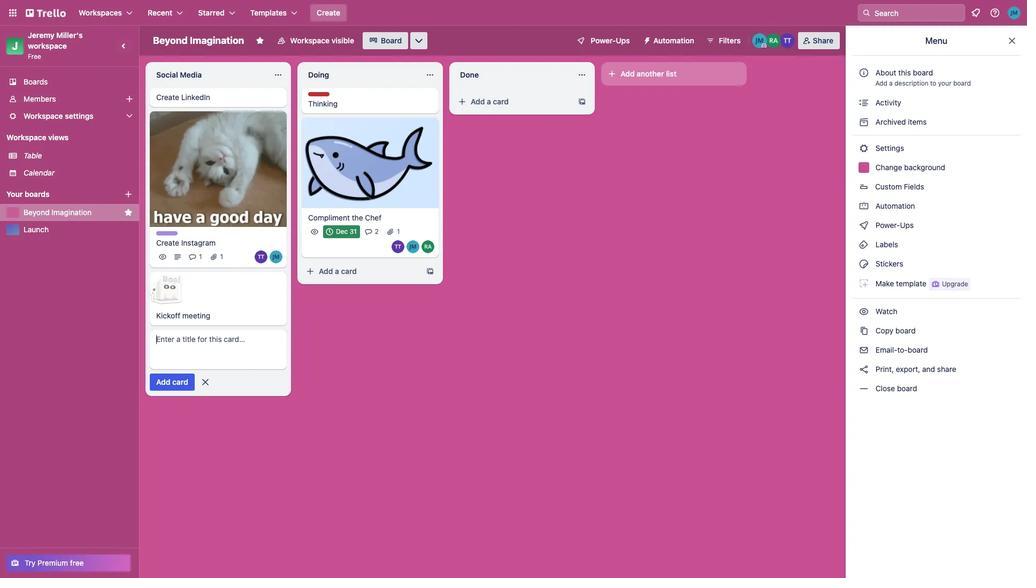 Task type: vqa. For each thing, say whether or not it's contained in the screenshot.
the
yes



Task type: locate. For each thing, give the bounding box(es) containing it.
0 vertical spatial terry turtle (terryturtle) image
[[780, 33, 795, 48]]

sm image inside stickers link
[[859, 259, 870, 269]]

another
[[637, 69, 665, 78]]

templates button
[[244, 4, 304, 21]]

1 sm image from the top
[[859, 117, 870, 127]]

your
[[939, 79, 952, 87]]

ups down automation link
[[901, 221, 915, 230]]

add a card button for done
[[454, 93, 574, 110]]

custom fields
[[876, 182, 925, 191]]

workspace visible button
[[271, 32, 361, 49]]

0 horizontal spatial beyond
[[24, 208, 50, 217]]

1 vertical spatial add a card
[[319, 266, 357, 276]]

1 horizontal spatial jeremy miller (jeremymiller198) image
[[753, 33, 768, 48]]

automation down the custom fields
[[874, 201, 916, 210]]

2 vertical spatial create
[[156, 238, 179, 248]]

sm image left copy
[[859, 325, 870, 336]]

sm image for archived items
[[859, 117, 870, 127]]

card left the cancel 'icon'
[[172, 378, 188, 387]]

sm image inside close board link
[[859, 383, 870, 394]]

0 vertical spatial workspace
[[290, 36, 330, 45]]

imagination up launch link
[[52, 208, 92, 217]]

0 horizontal spatial card
[[172, 378, 188, 387]]

a for doing
[[335, 266, 339, 276]]

1 vertical spatial power-ups
[[874, 221, 917, 230]]

email-to-board link
[[853, 342, 1021, 359]]

sm image inside copy board link
[[859, 325, 870, 336]]

sm image inside automation button
[[639, 32, 654, 47]]

board inside close board link
[[898, 384, 918, 393]]

beyond inside board name text box
[[153, 35, 188, 46]]

0 vertical spatial imagination
[[190, 35, 244, 46]]

labels
[[874, 240, 899, 249]]

automation up list
[[654, 36, 695, 45]]

a for done
[[487, 97, 491, 106]]

2 sm image from the top
[[859, 201, 870, 211]]

1 vertical spatial beyond imagination
[[24, 208, 92, 217]]

1 vertical spatial imagination
[[52, 208, 92, 217]]

workspace views
[[6, 133, 69, 142]]

labels link
[[853, 236, 1021, 253]]

1 horizontal spatial power-
[[876, 221, 901, 230]]

create from template… image
[[578, 97, 587, 106]]

sm image up add another list
[[639, 32, 654, 47]]

1 horizontal spatial beyond imagination
[[153, 35, 244, 46]]

0 vertical spatial beyond
[[153, 35, 188, 46]]

1 vertical spatial workspace
[[24, 111, 63, 120]]

add left the cancel 'icon'
[[156, 378, 170, 387]]

add another list
[[621, 69, 677, 78]]

j link
[[6, 37, 24, 55]]

2 vertical spatial a
[[335, 266, 339, 276]]

imagination
[[190, 35, 244, 46], [52, 208, 92, 217]]

imagination down the starred popup button
[[190, 35, 244, 46]]

terry turtle (terryturtle) image right this member is an admin of this board. "icon"
[[780, 33, 795, 48]]

0 vertical spatial power-
[[591, 36, 616, 45]]

customize views image
[[414, 35, 425, 46]]

1 horizontal spatial add a card button
[[454, 93, 574, 110]]

1 horizontal spatial 1
[[220, 253, 223, 261]]

sm image left activity
[[859, 97, 870, 108]]

beyond
[[153, 35, 188, 46], [24, 208, 50, 217]]

workspace left visible at top
[[290, 36, 330, 45]]

1 horizontal spatial a
[[487, 97, 491, 106]]

sm image for settings
[[859, 143, 870, 154]]

0 vertical spatial create
[[317, 8, 341, 17]]

sm image left settings
[[859, 143, 870, 154]]

1 down create instagram link
[[220, 253, 223, 261]]

board right 'your'
[[954, 79, 972, 87]]

print,
[[876, 365, 895, 374]]

Board name text field
[[148, 32, 250, 49]]

6 sm image from the top
[[859, 364, 870, 375]]

calendar link
[[24, 168, 133, 178]]

beyond down recent dropdown button
[[153, 35, 188, 46]]

0 horizontal spatial power-
[[591, 36, 616, 45]]

email-to-board
[[874, 345, 929, 354]]

1 vertical spatial automation
[[874, 201, 916, 210]]

add a card button down done 'text field'
[[454, 93, 574, 110]]

stickers
[[874, 259, 904, 268]]

0 vertical spatial power-ups
[[591, 36, 630, 45]]

workspace down members
[[24, 111, 63, 120]]

workspace
[[290, 36, 330, 45], [24, 111, 63, 120], [6, 133, 46, 142]]

4 sm image from the top
[[859, 278, 870, 289]]

sm image inside settings link
[[859, 143, 870, 154]]

sm image left close
[[859, 383, 870, 394]]

close
[[876, 384, 896, 393]]

1 vertical spatial ups
[[901, 221, 915, 230]]

about this board add a description to your board
[[876, 68, 972, 87]]

3 sm image from the top
[[859, 220, 870, 231]]

create inside button
[[317, 8, 341, 17]]

sm image left email- on the bottom right
[[859, 345, 870, 355]]

workspace up table
[[6, 133, 46, 142]]

visible
[[332, 36, 354, 45]]

workspace inside button
[[290, 36, 330, 45]]

0 vertical spatial add a card button
[[454, 93, 574, 110]]

power-ups up labels
[[874, 221, 917, 230]]

automation
[[654, 36, 695, 45], [874, 201, 916, 210]]

0 horizontal spatial ups
[[616, 36, 630, 45]]

sm image left stickers at right top
[[859, 259, 870, 269]]

1 horizontal spatial beyond
[[153, 35, 188, 46]]

Search field
[[872, 5, 965, 21]]

miller's
[[56, 31, 83, 40]]

workspace for workspace views
[[6, 133, 46, 142]]

0 horizontal spatial power-ups
[[591, 36, 630, 45]]

Doing text field
[[302, 66, 420, 84]]

compliment the chef
[[308, 213, 382, 222]]

color: purple, title: none image
[[156, 231, 178, 236]]

dec
[[336, 227, 348, 235]]

sm image for print, export, and share
[[859, 364, 870, 375]]

board down export,
[[898, 384, 918, 393]]

sm image inside automation link
[[859, 201, 870, 211]]

2 vertical spatial workspace
[[6, 133, 46, 142]]

card down dec 31
[[341, 266, 357, 276]]

Dec 31 checkbox
[[323, 225, 360, 238]]

power-ups up add another list
[[591, 36, 630, 45]]

workspace inside dropdown button
[[24, 111, 63, 120]]

add a card for doing
[[319, 266, 357, 276]]

0 horizontal spatial imagination
[[52, 208, 92, 217]]

kickoff meeting
[[156, 311, 211, 320]]

sm image
[[859, 117, 870, 127], [859, 201, 870, 211], [859, 220, 870, 231], [859, 278, 870, 289], [859, 306, 870, 317], [859, 364, 870, 375]]

settings
[[65, 111, 94, 120]]

filters
[[719, 36, 741, 45]]

add a card down dec 31 "option"
[[319, 266, 357, 276]]

add down about
[[876, 79, 888, 87]]

card
[[493, 97, 509, 106], [341, 266, 357, 276], [172, 378, 188, 387]]

2 horizontal spatial jeremy miller (jeremymiller198) image
[[1009, 6, 1021, 19]]

archived
[[876, 117, 907, 126]]

0 horizontal spatial add a card
[[319, 266, 357, 276]]

board inside email-to-board link
[[908, 345, 929, 354]]

a
[[890, 79, 893, 87], [487, 97, 491, 106], [335, 266, 339, 276]]

0 vertical spatial add a card
[[471, 97, 509, 106]]

card for done
[[493, 97, 509, 106]]

a down about
[[890, 79, 893, 87]]

chef
[[365, 213, 382, 222]]

beyond up launch
[[24, 208, 50, 217]]

add a card for done
[[471, 97, 509, 106]]

board up to-
[[896, 326, 916, 335]]

1 up terry turtle (terryturtle) image
[[397, 227, 400, 235]]

0 horizontal spatial terry turtle (terryturtle) image
[[255, 251, 268, 264]]

change background link
[[853, 159, 1021, 176]]

kickoff
[[156, 311, 180, 320]]

0 notifications image
[[970, 6, 983, 19]]

add down dec 31 "option"
[[319, 266, 333, 276]]

1 vertical spatial power-
[[876, 221, 901, 230]]

sm image for make template
[[859, 278, 870, 289]]

ruby anderson (rubyanderson7) image
[[766, 33, 781, 48]]

2 vertical spatial jeremy miller (jeremymiller198) image
[[270, 251, 283, 264]]

0 vertical spatial automation
[[654, 36, 695, 45]]

open information menu image
[[990, 7, 1001, 18]]

1 down the 'instagram'
[[199, 253, 202, 261]]

create up workspace visible
[[317, 8, 341, 17]]

watch
[[874, 307, 900, 316]]

sm image for copy board
[[859, 325, 870, 336]]

0 vertical spatial beyond imagination
[[153, 35, 244, 46]]

card inside add card button
[[172, 378, 188, 387]]

create down the color: purple, title: none image
[[156, 238, 179, 248]]

menu
[[926, 36, 948, 46]]

this member is an admin of this board. image
[[762, 43, 767, 48]]

power-ups button
[[570, 32, 637, 49]]

members
[[24, 94, 56, 103]]

0 vertical spatial a
[[890, 79, 893, 87]]

a inside about this board add a description to your board
[[890, 79, 893, 87]]

1 horizontal spatial power-ups
[[874, 221, 917, 230]]

1 horizontal spatial add a card
[[471, 97, 509, 106]]

copy board link
[[853, 322, 1021, 339]]

power-ups inside button
[[591, 36, 630, 45]]

2 horizontal spatial 1
[[397, 227, 400, 235]]

upgrade
[[943, 280, 969, 288]]

template
[[897, 279, 927, 288]]

sm image left labels
[[859, 239, 870, 250]]

jeremy miller's workspace link
[[28, 31, 85, 50]]

create from template… image
[[426, 267, 435, 276]]

0 vertical spatial ups
[[616, 36, 630, 45]]

1 vertical spatial a
[[487, 97, 491, 106]]

sm image for power-ups
[[859, 220, 870, 231]]

fields
[[905, 182, 925, 191]]

card for doing
[[341, 266, 357, 276]]

terry turtle (terryturtle) image down create instagram link
[[255, 251, 268, 264]]

try
[[25, 558, 36, 567]]

sm image
[[639, 32, 654, 47], [859, 97, 870, 108], [859, 143, 870, 154], [859, 239, 870, 250], [859, 259, 870, 269], [859, 325, 870, 336], [859, 345, 870, 355], [859, 383, 870, 394]]

jeremy
[[28, 31, 55, 40]]

imagination inside beyond imagination link
[[52, 208, 92, 217]]

sm image inside activity link
[[859, 97, 870, 108]]

sm image inside print, export, and share link
[[859, 364, 870, 375]]

launch link
[[24, 224, 133, 235]]

the
[[352, 213, 363, 222]]

power-ups
[[591, 36, 630, 45], [874, 221, 917, 230]]

sm image inside email-to-board link
[[859, 345, 870, 355]]

sm image inside labels link
[[859, 239, 870, 250]]

make
[[876, 279, 895, 288]]

automation link
[[853, 198, 1021, 215]]

sm image inside archived items link
[[859, 117, 870, 127]]

card down done 'text field'
[[493, 97, 509, 106]]

sm image for labels
[[859, 239, 870, 250]]

1 horizontal spatial imagination
[[190, 35, 244, 46]]

board up the print, export, and share at bottom right
[[908, 345, 929, 354]]

description
[[895, 79, 929, 87]]

this
[[899, 68, 912, 77]]

automation inside button
[[654, 36, 695, 45]]

settings
[[874, 143, 905, 153]]

workspace settings button
[[0, 108, 139, 125]]

1 vertical spatial beyond
[[24, 208, 50, 217]]

sm image for email-to-board
[[859, 345, 870, 355]]

terry turtle (terryturtle) image
[[780, 33, 795, 48], [255, 251, 268, 264]]

1
[[397, 227, 400, 235], [199, 253, 202, 261], [220, 253, 223, 261]]

thoughts thinking
[[308, 92, 338, 108]]

ups
[[616, 36, 630, 45], [901, 221, 915, 230]]

a down done 'text field'
[[487, 97, 491, 106]]

workspace
[[28, 41, 67, 50]]

Done text field
[[454, 66, 572, 84]]

beyond imagination down your boards with 2 items element
[[24, 208, 92, 217]]

2 vertical spatial card
[[172, 378, 188, 387]]

beyond imagination down starred at the top left of page
[[153, 35, 244, 46]]

ups up add another list
[[616, 36, 630, 45]]

export,
[[897, 365, 921, 374]]

list
[[667, 69, 677, 78]]

create for create instagram
[[156, 238, 179, 248]]

1 vertical spatial card
[[341, 266, 357, 276]]

social
[[156, 70, 178, 79]]

sm image for automation
[[859, 201, 870, 211]]

1 horizontal spatial card
[[341, 266, 357, 276]]

2 horizontal spatial a
[[890, 79, 893, 87]]

2 horizontal spatial card
[[493, 97, 509, 106]]

1 vertical spatial create
[[156, 93, 179, 102]]

close board link
[[853, 380, 1021, 397]]

add a card button
[[454, 93, 574, 110], [302, 263, 422, 280]]

color: bold red, title: "thoughts" element
[[308, 92, 338, 100]]

add a card button down 31
[[302, 263, 422, 280]]

5 sm image from the top
[[859, 306, 870, 317]]

add a card down "done"
[[471, 97, 509, 106]]

add card
[[156, 378, 188, 387]]

terry turtle (terryturtle) image
[[392, 240, 405, 253]]

1 vertical spatial add a card button
[[302, 263, 422, 280]]

board link
[[363, 32, 409, 49]]

0 horizontal spatial add a card button
[[302, 263, 422, 280]]

0 horizontal spatial automation
[[654, 36, 695, 45]]

Enter a title for this card… text field
[[150, 330, 287, 370]]

0 vertical spatial card
[[493, 97, 509, 106]]

create down social on the left of page
[[156, 93, 179, 102]]

a down dec 31 "option"
[[335, 266, 339, 276]]

sm image inside watch link
[[859, 306, 870, 317]]

0 horizontal spatial a
[[335, 266, 339, 276]]

jeremy miller (jeremymiller198) image
[[1009, 6, 1021, 19], [753, 33, 768, 48], [270, 251, 283, 264]]

watch link
[[853, 303, 1021, 320]]

sm image inside power-ups link
[[859, 220, 870, 231]]



Task type: describe. For each thing, give the bounding box(es) containing it.
add card button
[[150, 374, 195, 391]]

to-
[[898, 345, 908, 354]]

create for create linkedin
[[156, 93, 179, 102]]

recent
[[148, 8, 173, 17]]

templates
[[250, 8, 287, 17]]

meeting
[[183, 311, 211, 320]]

archived items
[[874, 117, 928, 126]]

board inside copy board link
[[896, 326, 916, 335]]

doing
[[308, 70, 329, 79]]

members link
[[0, 90, 139, 108]]

views
[[48, 133, 69, 142]]

sm image for activity
[[859, 97, 870, 108]]

31
[[350, 227, 357, 235]]

settings link
[[853, 140, 1021, 157]]

print, export, and share
[[874, 365, 957, 374]]

workspaces
[[79, 8, 122, 17]]

table
[[24, 151, 42, 160]]

1 horizontal spatial ups
[[901, 221, 915, 230]]

filters button
[[703, 32, 745, 49]]

background
[[905, 163, 946, 172]]

jeremy miller (jeremymiller198) image
[[407, 240, 420, 253]]

create instagram
[[156, 238, 216, 248]]

your
[[6, 190, 23, 199]]

board up to
[[914, 68, 934, 77]]

share button
[[799, 32, 841, 49]]

dec 31
[[336, 227, 357, 235]]

starred button
[[192, 4, 242, 21]]

activity link
[[853, 94, 1021, 111]]

add inside about this board add a description to your board
[[876, 79, 888, 87]]

and
[[923, 365, 936, 374]]

media
[[180, 70, 202, 79]]

create button
[[311, 4, 347, 21]]

kickoff meeting link
[[156, 311, 281, 321]]

close board
[[874, 384, 918, 393]]

star or unstar board image
[[256, 36, 265, 45]]

workspace for workspace settings
[[24, 111, 63, 120]]

compliment
[[308, 213, 350, 222]]

thinking link
[[308, 99, 433, 109]]

workspace for workspace visible
[[290, 36, 330, 45]]

jeremy miller's workspace free
[[28, 31, 85, 60]]

change background
[[874, 163, 946, 172]]

your boards with 2 items element
[[6, 188, 108, 201]]

ruby anderson (rubyanderson7) image
[[422, 240, 435, 253]]

add down "done"
[[471, 97, 485, 106]]

j
[[12, 40, 18, 52]]

Social Media text field
[[150, 66, 268, 84]]

1 vertical spatial jeremy miller (jeremymiller198) image
[[753, 33, 768, 48]]

compliment the chef link
[[308, 212, 433, 223]]

custom
[[876, 182, 903, 191]]

linkedin
[[181, 93, 210, 102]]

add another list button
[[602, 62, 747, 86]]

to
[[931, 79, 937, 87]]

workspace navigation collapse icon image
[[117, 39, 132, 54]]

launch
[[24, 225, 49, 234]]

sm image for close board
[[859, 383, 870, 394]]

recent button
[[141, 4, 190, 21]]

sm image for watch
[[859, 306, 870, 317]]

share
[[814, 36, 834, 45]]

copy board
[[874, 326, 916, 335]]

create linkedin
[[156, 93, 210, 102]]

free
[[70, 558, 84, 567]]

cancel image
[[200, 377, 211, 388]]

boards
[[24, 77, 48, 86]]

back to home image
[[26, 4, 66, 21]]

power- inside button
[[591, 36, 616, 45]]

premium
[[38, 558, 68, 567]]

1 horizontal spatial automation
[[874, 201, 916, 210]]

1 horizontal spatial terry turtle (terryturtle) image
[[780, 33, 795, 48]]

items
[[909, 117, 928, 126]]

create linkedin link
[[156, 92, 281, 103]]

beyond imagination inside board name text box
[[153, 35, 244, 46]]

table link
[[24, 150, 133, 161]]

primary element
[[0, 0, 1028, 26]]

add a card button for doing
[[302, 263, 422, 280]]

0 vertical spatial jeremy miller (jeremymiller198) image
[[1009, 6, 1021, 19]]

imagination inside board name text box
[[190, 35, 244, 46]]

power-ups link
[[853, 217, 1021, 234]]

0 horizontal spatial 1
[[199, 253, 202, 261]]

sm image for stickers
[[859, 259, 870, 269]]

create for create
[[317, 8, 341, 17]]

create instagram link
[[156, 238, 281, 249]]

0 horizontal spatial jeremy miller (jeremymiller198) image
[[270, 251, 283, 264]]

upgrade button
[[930, 278, 971, 291]]

add left another
[[621, 69, 635, 78]]

email-
[[876, 345, 898, 354]]

stickers link
[[853, 255, 1021, 272]]

starred
[[198, 8, 225, 17]]

ups inside button
[[616, 36, 630, 45]]

thoughts
[[308, 92, 338, 100]]

workspace visible
[[290, 36, 354, 45]]

thinking
[[308, 99, 338, 108]]

workspace settings
[[24, 111, 94, 120]]

share
[[938, 365, 957, 374]]

search image
[[863, 9, 872, 17]]

change
[[876, 163, 903, 172]]

1 for 2
[[397, 227, 400, 235]]

copy
[[876, 326, 894, 335]]

pete ghost image
[[149, 272, 183, 306]]

starred icon image
[[124, 208, 133, 217]]

1 vertical spatial terry turtle (terryturtle) image
[[255, 251, 268, 264]]

beyond imagination link
[[24, 207, 120, 218]]

calendar
[[24, 168, 55, 177]]

activity
[[874, 98, 902, 107]]

0 horizontal spatial beyond imagination
[[24, 208, 92, 217]]

add board image
[[124, 190, 133, 199]]

about
[[876, 68, 897, 77]]

1 for 1
[[220, 253, 223, 261]]

automation button
[[639, 32, 701, 49]]

make template
[[874, 279, 927, 288]]



